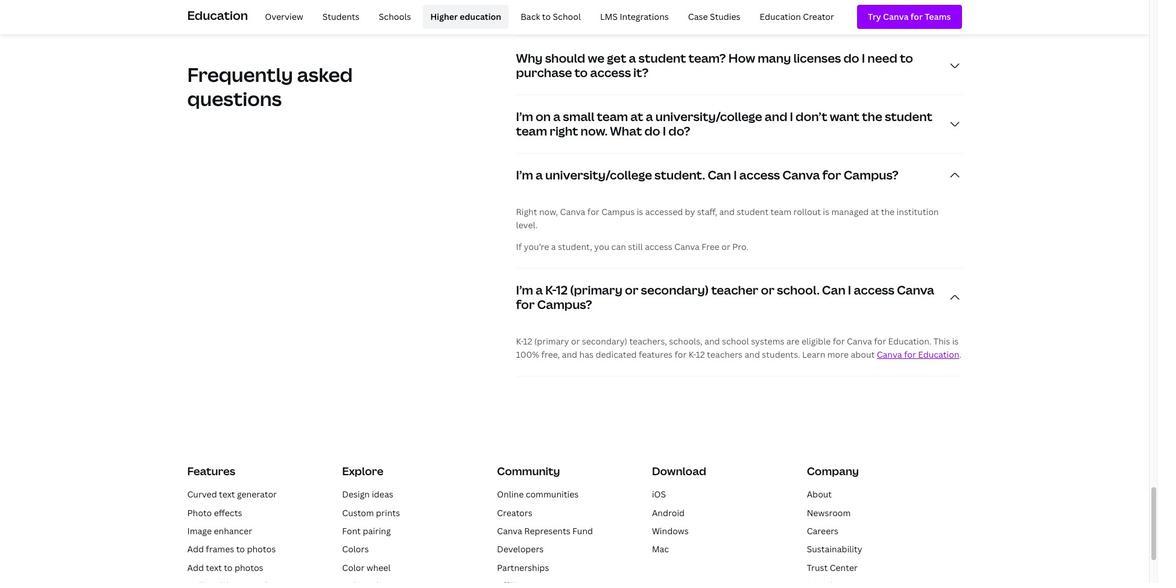 Task type: vqa. For each thing, say whether or not it's contained in the screenshot.


Task type: describe. For each thing, give the bounding box(es) containing it.
and left has at bottom right
[[562, 349, 577, 361]]

to inside menu bar
[[542, 11, 551, 22]]

trust
[[807, 563, 828, 574]]

1 vertical spatial can
[[611, 241, 626, 253]]

for down schools,
[[675, 349, 687, 361]]

design
[[342, 489, 370, 501]]

i inside the why should we get a student team? how many licenses do i need to purchase to access it?
[[862, 50, 865, 66]]

teachers,
[[629, 336, 667, 347]]

can inside dropdown button
[[545, 6, 567, 22]]

integrations
[[620, 11, 669, 22]]

students
[[322, 11, 359, 22]]

add frames to photos link
[[187, 544, 276, 556]]

k-12 (primary or secondary) teachers, schools, and school systems are eligible for canva for education. this is 100% free, and has dedicated features for k-12 teachers and students. learn more about
[[516, 336, 959, 361]]

education for education creator
[[760, 11, 801, 22]]

2 horizontal spatial 12
[[696, 349, 705, 361]]

frequently asked questions
[[187, 62, 353, 112]]

windows
[[652, 526, 689, 537]]

and down systems
[[745, 349, 760, 361]]

add text to photos link
[[187, 563, 263, 574]]

asked
[[297, 62, 353, 87]]

i'm on a small team at a university/college and i don't want the student team right now. what do i do? button
[[516, 95, 962, 153]]

canva for education .
[[877, 349, 962, 361]]

school
[[553, 11, 581, 22]]

team?
[[689, 50, 726, 66]]

now,
[[539, 206, 558, 218]]

case
[[688, 11, 708, 22]]

education element
[[187, 0, 962, 34]]

creators link
[[497, 508, 532, 519]]

custom prints link
[[342, 508, 400, 519]]

get
[[607, 50, 626, 66]]

team inside right now, canva for campus is accessed by staff, and student team rollout is managed at the institution level.
[[771, 206, 791, 218]]

for up about
[[874, 336, 886, 347]]

i up right now, canva for campus is accessed by staff, and student team rollout is managed at the institution level.
[[734, 167, 737, 183]]

.
[[959, 349, 962, 361]]

canva inside i'm a k-12 (primary or secondary) teacher or school. can i access canva for campus?
[[897, 282, 934, 298]]

ios link
[[652, 489, 666, 501]]

a inside i'm a k-12 (primary or secondary) teacher or school. can i access canva for campus?
[[536, 282, 543, 298]]

why should we get a student team? how many licenses do i need to purchase to access it? button
[[516, 37, 962, 95]]

canva down 'creators' link
[[497, 526, 522, 537]]

how
[[728, 50, 755, 66]]

institution
[[897, 206, 939, 218]]

overview link
[[258, 5, 310, 29]]

back
[[521, 11, 540, 22]]

accessed
[[645, 206, 683, 218]]

1 horizontal spatial team
[[597, 108, 628, 125]]

now.
[[581, 123, 608, 139]]

free
[[702, 241, 720, 253]]

at inside "i'm on a small team at a university/college and i don't want the student team right now. what do i do?"
[[630, 108, 643, 125]]

for down education.
[[904, 349, 916, 361]]

who can use canva for campus? button
[[516, 0, 962, 36]]

design ideas
[[342, 489, 393, 501]]

frequently
[[187, 62, 293, 87]]

trust center link
[[807, 563, 858, 574]]

if you're a student, you can still access canva free or pro.
[[516, 241, 748, 253]]

a up the now,
[[536, 167, 543, 183]]

systems
[[751, 336, 784, 347]]

online communities link
[[497, 489, 579, 501]]

trust center
[[807, 563, 858, 574]]

many
[[758, 50, 791, 66]]

university/college inside the i'm a university/college student. can i access canva for campus? dropdown button
[[545, 167, 652, 183]]

education creator link
[[752, 5, 841, 29]]

0 horizontal spatial can
[[708, 167, 731, 183]]

school
[[722, 336, 749, 347]]

2 horizontal spatial education
[[918, 349, 959, 361]]

want
[[830, 108, 859, 125]]

photo effects
[[187, 508, 242, 519]]

i left don't
[[790, 108, 793, 125]]

case studies
[[688, 11, 740, 22]]

or inside k-12 (primary or secondary) teachers, schools, and school systems are eligible for canva for education. this is 100% free, and has dedicated features for k-12 teachers and students. learn more about
[[571, 336, 580, 347]]

photos for add frames to photos
[[247, 544, 276, 556]]

at inside right now, canva for campus is accessed by staff, and student team rollout is managed at the institution level.
[[871, 206, 879, 218]]

to down enhancer
[[236, 544, 245, 556]]

font
[[342, 526, 361, 537]]

and inside right now, canva for campus is accessed by staff, and student team rollout is managed at the institution level.
[[719, 206, 735, 218]]

canva inside right now, canva for campus is accessed by staff, and student team rollout is managed at the institution level.
[[560, 206, 585, 218]]

if
[[516, 241, 522, 253]]

eligible
[[802, 336, 831, 347]]

developers
[[497, 544, 544, 556]]

ideas
[[372, 489, 393, 501]]

student inside "i'm on a small team at a university/college and i don't want the student team right now. what do i do?"
[[885, 108, 932, 125]]

canva left free
[[674, 241, 700, 253]]

to down add frames to photos
[[224, 563, 233, 574]]

schools
[[379, 11, 411, 22]]

image enhancer link
[[187, 526, 252, 537]]

and up teachers
[[704, 336, 720, 347]]

do inside "i'm on a small team at a university/college and i don't want the student team right now. what do i do?"
[[644, 123, 660, 139]]

1 vertical spatial 12
[[523, 336, 532, 347]]

case studies link
[[681, 5, 748, 29]]

creator
[[803, 11, 834, 22]]

partnerships
[[497, 563, 549, 574]]

teacher
[[711, 282, 758, 298]]

0 vertical spatial campus?
[[654, 6, 709, 22]]

right
[[516, 206, 537, 218]]

teachers
[[707, 349, 742, 361]]

on
[[536, 108, 551, 125]]

canva represents fund
[[497, 526, 593, 537]]

i'm a k-12 (primary or secondary) teacher or school. can i access canva for campus?
[[516, 282, 934, 313]]

i'm a university/college student. can i access canva for campus? button
[[516, 154, 962, 197]]

custom
[[342, 508, 374, 519]]

online communities
[[497, 489, 579, 501]]

access inside i'm a k-12 (primary or secondary) teacher or school. can i access canva for campus?
[[854, 282, 894, 298]]

need
[[868, 50, 897, 66]]

don't
[[796, 108, 827, 125]]

pro.
[[732, 241, 748, 253]]

education.
[[888, 336, 931, 347]]

partnerships link
[[497, 563, 549, 574]]

fund
[[572, 526, 593, 537]]

you
[[594, 241, 609, 253]]

schools,
[[669, 336, 702, 347]]

colors
[[342, 544, 369, 556]]

about
[[851, 349, 875, 361]]

canva down education.
[[877, 349, 902, 361]]

careers link
[[807, 526, 838, 537]]

for right lms
[[633, 6, 651, 22]]

do?
[[668, 123, 690, 139]]

explore
[[342, 464, 383, 479]]

what
[[610, 123, 642, 139]]

frames
[[206, 544, 234, 556]]

android link
[[652, 508, 685, 519]]



Task type: locate. For each thing, give the bounding box(es) containing it.
0 vertical spatial add
[[187, 544, 204, 556]]

2 add from the top
[[187, 563, 204, 574]]

0 vertical spatial i'm
[[516, 108, 533, 125]]

0 vertical spatial 12
[[556, 282, 568, 298]]

or left school.
[[761, 282, 774, 298]]

i'm down if at the left of the page
[[516, 282, 533, 298]]

at right managed
[[871, 206, 879, 218]]

is right 'rollout'
[[823, 206, 829, 218]]

enhancer
[[214, 526, 252, 537]]

1 vertical spatial i'm
[[516, 167, 533, 183]]

do right 'what'
[[644, 123, 660, 139]]

curved text generator link
[[187, 489, 277, 501]]

0 vertical spatial k-
[[545, 282, 556, 298]]

for inside right now, canva for campus is accessed by staff, and student team rollout is managed at the institution level.
[[587, 206, 599, 218]]

0 vertical spatial photos
[[247, 544, 276, 556]]

canva right the now,
[[560, 206, 585, 218]]

2 horizontal spatial team
[[771, 206, 791, 218]]

canva represents fund link
[[497, 526, 593, 537]]

colors link
[[342, 544, 369, 556]]

0 vertical spatial can
[[708, 167, 731, 183]]

(primary inside i'm a k-12 (primary or secondary) teacher or school. can i access canva for campus?
[[570, 282, 622, 298]]

or down if you're a student, you can still access canva free or pro.
[[625, 282, 638, 298]]

2 vertical spatial campus?
[[537, 297, 592, 313]]

who
[[516, 6, 543, 22]]

color wheel link
[[342, 563, 391, 574]]

team left 'rollout'
[[771, 206, 791, 218]]

questions
[[187, 86, 282, 112]]

12 down schools,
[[696, 349, 705, 361]]

1 vertical spatial text
[[206, 563, 222, 574]]

is right campus on the right of the page
[[637, 206, 643, 218]]

has
[[579, 349, 593, 361]]

or up has at bottom right
[[571, 336, 580, 347]]

to right need
[[900, 50, 913, 66]]

to right back
[[542, 11, 551, 22]]

0 horizontal spatial 12
[[523, 336, 532, 347]]

overview
[[265, 11, 303, 22]]

k- down the you're
[[545, 282, 556, 298]]

menu bar inside education 'element'
[[253, 5, 841, 29]]

right now, canva for campus is accessed by staff, and student team rollout is managed at the institution level.
[[516, 206, 939, 231]]

campus
[[601, 206, 635, 218]]

access
[[590, 64, 631, 81], [739, 167, 780, 183], [645, 241, 672, 253], [854, 282, 894, 298]]

k- down schools,
[[689, 349, 696, 361]]

why
[[516, 50, 543, 66]]

can left still
[[611, 241, 626, 253]]

i left do?
[[663, 123, 666, 139]]

0 horizontal spatial secondary)
[[582, 336, 627, 347]]

k-
[[545, 282, 556, 298], [516, 336, 523, 347], [689, 349, 696, 361]]

is right this at bottom right
[[952, 336, 959, 347]]

download
[[652, 464, 706, 479]]

this
[[934, 336, 950, 347]]

represents
[[524, 526, 570, 537]]

it?
[[633, 64, 649, 81]]

a down the you're
[[536, 282, 543, 298]]

1 horizontal spatial at
[[871, 206, 879, 218]]

for up 100%
[[516, 297, 535, 313]]

a right the you're
[[551, 241, 556, 253]]

2 horizontal spatial is
[[952, 336, 959, 347]]

do left need
[[844, 50, 859, 66]]

i
[[862, 50, 865, 66], [790, 108, 793, 125], [663, 123, 666, 139], [734, 167, 737, 183], [848, 282, 851, 298]]

0 horizontal spatial k-
[[516, 336, 523, 347]]

for up managed
[[822, 167, 841, 183]]

0 horizontal spatial campus?
[[537, 297, 592, 313]]

1 horizontal spatial do
[[844, 50, 859, 66]]

curved
[[187, 489, 217, 501]]

for
[[633, 6, 651, 22], [822, 167, 841, 183], [587, 206, 599, 218], [516, 297, 535, 313], [833, 336, 845, 347], [874, 336, 886, 347], [675, 349, 687, 361], [904, 349, 916, 361]]

i'm left on on the top left of the page
[[516, 108, 533, 125]]

the inside "i'm on a small team at a university/college and i don't want the student team right now. what do i do?"
[[862, 108, 882, 125]]

1 vertical spatial (primary
[[534, 336, 569, 347]]

i'm for i'm on a small team at a university/college and i don't want the student team right now. what do i do?
[[516, 108, 533, 125]]

1 vertical spatial k-
[[516, 336, 523, 347]]

still
[[628, 241, 643, 253]]

(primary up free,
[[534, 336, 569, 347]]

0 vertical spatial text
[[219, 489, 235, 501]]

can left use
[[545, 6, 567, 22]]

text
[[219, 489, 235, 501], [206, 563, 222, 574]]

0 horizontal spatial team
[[516, 123, 547, 139]]

add for add text to photos
[[187, 563, 204, 574]]

can inside i'm a k-12 (primary or secondary) teacher or school. can i access canva for campus?
[[822, 282, 845, 298]]

can
[[545, 6, 567, 22], [611, 241, 626, 253]]

k- up 100%
[[516, 336, 523, 347]]

team
[[597, 108, 628, 125], [516, 123, 547, 139], [771, 206, 791, 218]]

canva up about
[[847, 336, 872, 347]]

0 vertical spatial student
[[638, 50, 686, 66]]

text for curved
[[219, 489, 235, 501]]

i'm inside "i'm on a small team at a university/college and i don't want the student team right now. what do i do?"
[[516, 108, 533, 125]]

campus? up free,
[[537, 297, 592, 313]]

i inside i'm a k-12 (primary or secondary) teacher or school. can i access canva for campus?
[[848, 282, 851, 298]]

i'm
[[516, 108, 533, 125], [516, 167, 533, 183], [516, 282, 533, 298]]

2 horizontal spatial k-
[[689, 349, 696, 361]]

2 vertical spatial student
[[737, 206, 769, 218]]

text down frames
[[206, 563, 222, 574]]

1 vertical spatial can
[[822, 282, 845, 298]]

education for education
[[187, 7, 248, 23]]

12 down the student,
[[556, 282, 568, 298]]

menu bar
[[253, 5, 841, 29]]

0 vertical spatial at
[[630, 108, 643, 125]]

sustainability
[[807, 544, 862, 556]]

photos down enhancer
[[247, 544, 276, 556]]

i right school.
[[848, 282, 851, 298]]

lms integrations link
[[593, 5, 676, 29]]

secondary) up dedicated
[[582, 336, 627, 347]]

1 vertical spatial university/college
[[545, 167, 652, 183]]

i'm on a small team at a university/college and i don't want the student team right now. what do i do?
[[516, 108, 932, 139]]

student.
[[654, 167, 705, 183]]

the inside right now, canva for campus is accessed by staff, and student team rollout is managed at the institution level.
[[881, 206, 895, 218]]

we
[[588, 50, 604, 66]]

canva for education link
[[877, 349, 959, 361]]

campus? left studies
[[654, 6, 709, 22]]

ios
[[652, 489, 666, 501]]

i'm for i'm a k-12 (primary or secondary) teacher or school. can i access canva for campus?
[[516, 282, 533, 298]]

do inside the why should we get a student team? how many licenses do i need to purchase to access it?
[[844, 50, 859, 66]]

i'm inside i'm a k-12 (primary or secondary) teacher or school. can i access canva for campus?
[[516, 282, 533, 298]]

a right on on the top left of the page
[[553, 108, 560, 125]]

by
[[685, 206, 695, 218]]

are
[[786, 336, 799, 347]]

12 up 100%
[[523, 336, 532, 347]]

1 vertical spatial at
[[871, 206, 879, 218]]

canva inside k-12 (primary or secondary) teachers, schools, and school systems are eligible for canva for education. this is 100% free, and has dedicated features for k-12 teachers and students. learn more about
[[847, 336, 872, 347]]

1 horizontal spatial 12
[[556, 282, 568, 298]]

1 vertical spatial the
[[881, 206, 895, 218]]

text up the effects
[[219, 489, 235, 501]]

education inside menu bar
[[760, 11, 801, 22]]

staff,
[[697, 206, 717, 218]]

developers link
[[497, 544, 544, 556]]

university/college inside "i'm on a small team at a university/college and i don't want the student team right now. what do i do?"
[[655, 108, 762, 125]]

0 vertical spatial secondary)
[[641, 282, 709, 298]]

secondary) inside i'm a k-12 (primary or secondary) teacher or school. can i access canva for campus?
[[641, 282, 709, 298]]

photos down add frames to photos
[[235, 563, 263, 574]]

secondary) inside k-12 (primary or secondary) teachers, schools, and school systems are eligible for canva for education. this is 100% free, and has dedicated features for k-12 teachers and students. learn more about
[[582, 336, 627, 347]]

student inside right now, canva for campus is accessed by staff, and student team rollout is managed at the institution level.
[[737, 206, 769, 218]]

menu bar containing overview
[[253, 5, 841, 29]]

or left pro.
[[722, 241, 730, 253]]

1 horizontal spatial university/college
[[655, 108, 762, 125]]

right
[[550, 123, 578, 139]]

0 vertical spatial (primary
[[570, 282, 622, 298]]

about
[[807, 489, 832, 501]]

add for add frames to photos
[[187, 544, 204, 556]]

1 i'm from the top
[[516, 108, 533, 125]]

higher
[[430, 11, 458, 22]]

design ideas link
[[342, 489, 393, 501]]

is
[[637, 206, 643, 218], [823, 206, 829, 218], [952, 336, 959, 347]]

can right school.
[[822, 282, 845, 298]]

0 horizontal spatial student
[[638, 50, 686, 66]]

canva up 'rollout'
[[782, 167, 820, 183]]

a inside the why should we get a student team? how many licenses do i need to purchase to access it?
[[629, 50, 636, 66]]

university/college
[[655, 108, 762, 125], [545, 167, 652, 183]]

newsroom
[[807, 508, 851, 519]]

(primary inside k-12 (primary or secondary) teachers, schools, and school systems are eligible for canva for education. this is 100% free, and has dedicated features for k-12 teachers and students. learn more about
[[534, 336, 569, 347]]

creators
[[497, 508, 532, 519]]

a right get at the right of page
[[629, 50, 636, 66]]

can up staff,
[[708, 167, 731, 183]]

mac link
[[652, 544, 669, 556]]

pairing
[[363, 526, 391, 537]]

the left institution
[[881, 206, 895, 218]]

team right small
[[597, 108, 628, 125]]

features
[[639, 349, 673, 361]]

1 horizontal spatial can
[[822, 282, 845, 298]]

for inside i'm a k-12 (primary or secondary) teacher or school. can i access canva for campus?
[[516, 297, 535, 313]]

i'm inside the i'm a university/college student. can i access canva for campus? dropdown button
[[516, 167, 533, 183]]

is inside k-12 (primary or secondary) teachers, schools, and school systems are eligible for canva for education. this is 100% free, and has dedicated features for k-12 teachers and students. learn more about
[[952, 336, 959, 347]]

0 vertical spatial can
[[545, 6, 567, 22]]

0 horizontal spatial university/college
[[545, 167, 652, 183]]

2 vertical spatial 12
[[696, 349, 705, 361]]

0 vertical spatial the
[[862, 108, 882, 125]]

for left campus on the right of the page
[[587, 206, 599, 218]]

0 vertical spatial university/college
[[655, 108, 762, 125]]

student,
[[558, 241, 592, 253]]

3 i'm from the top
[[516, 282, 533, 298]]

for up more in the bottom of the page
[[833, 336, 845, 347]]

students link
[[315, 5, 367, 29]]

1 horizontal spatial education
[[760, 11, 801, 22]]

1 vertical spatial student
[[885, 108, 932, 125]]

1 horizontal spatial can
[[611, 241, 626, 253]]

0 vertical spatial do
[[844, 50, 859, 66]]

2 horizontal spatial campus?
[[844, 167, 899, 183]]

to right purchase
[[574, 64, 588, 81]]

a right 'what'
[[646, 108, 653, 125]]

rollout
[[793, 206, 821, 218]]

2 vertical spatial i'm
[[516, 282, 533, 298]]

0 horizontal spatial is
[[637, 206, 643, 218]]

text for add
[[206, 563, 222, 574]]

color
[[342, 563, 365, 574]]

i left need
[[862, 50, 865, 66]]

schools link
[[372, 5, 418, 29]]

communities
[[526, 489, 579, 501]]

and right staff,
[[719, 206, 735, 218]]

1 horizontal spatial secondary)
[[641, 282, 709, 298]]

100%
[[516, 349, 539, 361]]

1 vertical spatial photos
[[235, 563, 263, 574]]

k- inside i'm a k-12 (primary or secondary) teacher or school. can i access canva for campus?
[[545, 282, 556, 298]]

education
[[460, 11, 501, 22]]

careers
[[807, 526, 838, 537]]

the right want
[[862, 108, 882, 125]]

campus? up managed
[[844, 167, 899, 183]]

1 vertical spatial do
[[644, 123, 660, 139]]

0 horizontal spatial at
[[630, 108, 643, 125]]

1 horizontal spatial student
[[737, 206, 769, 218]]

school.
[[777, 282, 820, 298]]

university/college down the why should we get a student team? how many licenses do i need to purchase to access it?
[[655, 108, 762, 125]]

2 i'm from the top
[[516, 167, 533, 183]]

0 horizontal spatial can
[[545, 6, 567, 22]]

photos for add text to photos
[[235, 563, 263, 574]]

secondary)
[[641, 282, 709, 298], [582, 336, 627, 347]]

1 vertical spatial campus?
[[844, 167, 899, 183]]

small
[[563, 108, 594, 125]]

1 vertical spatial add
[[187, 563, 204, 574]]

why should we get a student team? how many licenses do i need to purchase to access it?
[[516, 50, 913, 81]]

purchase
[[516, 64, 572, 81]]

secondary) up schools,
[[641, 282, 709, 298]]

font pairing
[[342, 526, 391, 537]]

i'm up right
[[516, 167, 533, 183]]

at
[[630, 108, 643, 125], [871, 206, 879, 218]]

campus? inside i'm a k-12 (primary or secondary) teacher or school. can i access canva for campus?
[[537, 297, 592, 313]]

add text to photos
[[187, 563, 263, 574]]

student inside the why should we get a student team? how many licenses do i need to purchase to access it?
[[638, 50, 686, 66]]

university/college up campus on the right of the page
[[545, 167, 652, 183]]

2 horizontal spatial student
[[885, 108, 932, 125]]

or
[[722, 241, 730, 253], [625, 282, 638, 298], [761, 282, 774, 298], [571, 336, 580, 347]]

photo effects link
[[187, 508, 242, 519]]

2 vertical spatial k-
[[689, 349, 696, 361]]

do
[[844, 50, 859, 66], [644, 123, 660, 139]]

1 horizontal spatial is
[[823, 206, 829, 218]]

1 add from the top
[[187, 544, 204, 556]]

and inside "i'm on a small team at a university/college and i don't want the student team right now. what do i do?"
[[765, 108, 787, 125]]

features
[[187, 464, 235, 479]]

(primary down 'you'
[[570, 282, 622, 298]]

1 horizontal spatial campus?
[[654, 6, 709, 22]]

image enhancer
[[187, 526, 252, 537]]

i'm for i'm a university/college student. can i access canva for campus?
[[516, 167, 533, 183]]

access inside the why should we get a student team? how many licenses do i need to purchase to access it?
[[590, 64, 631, 81]]

canva right use
[[593, 6, 630, 22]]

1 horizontal spatial k-
[[545, 282, 556, 298]]

i'm a k-12 (primary or secondary) teacher or school. can i access canva for campus? button
[[516, 269, 962, 327]]

dedicated
[[596, 349, 637, 361]]

0 horizontal spatial education
[[187, 7, 248, 23]]

1 horizontal spatial (primary
[[570, 282, 622, 298]]

more
[[827, 349, 849, 361]]

0 horizontal spatial (primary
[[534, 336, 569, 347]]

back to school link
[[513, 5, 588, 29]]

free,
[[541, 349, 560, 361]]

0 horizontal spatial do
[[644, 123, 660, 139]]

image
[[187, 526, 212, 537]]

1 vertical spatial secondary)
[[582, 336, 627, 347]]

center
[[830, 563, 858, 574]]

team left right
[[516, 123, 547, 139]]

canva up education.
[[897, 282, 934, 298]]

12 inside i'm a k-12 (primary or secondary) teacher or school. can i access canva for campus?
[[556, 282, 568, 298]]

add
[[187, 544, 204, 556], [187, 563, 204, 574]]

at down it?
[[630, 108, 643, 125]]

and left don't
[[765, 108, 787, 125]]



